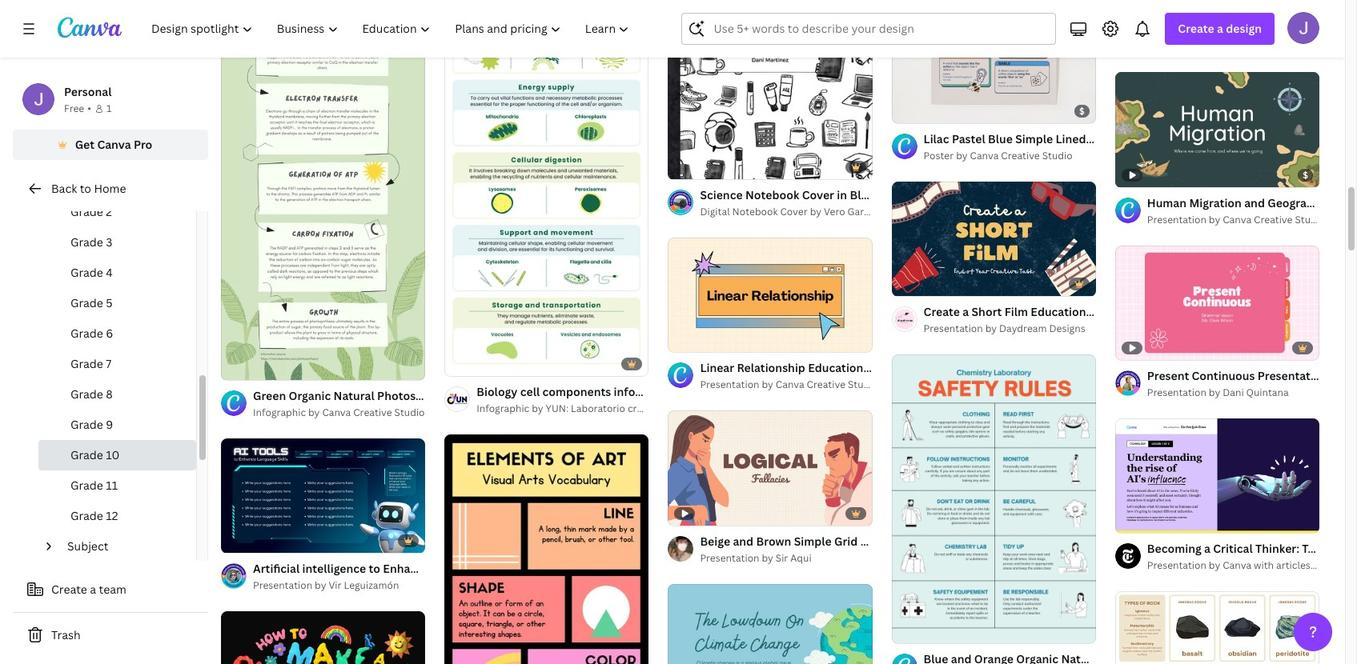 Task type: describe. For each thing, give the bounding box(es) containing it.
back to home
[[51, 181, 126, 196]]

create a team button
[[13, 574, 208, 606]]

studio for presentation by canva creative studio link to the bottom
[[848, 378, 878, 392]]

canva for presentation by canva creative studio link to the bottom
[[776, 378, 804, 392]]

aqui
[[791, 552, 812, 565]]

studio inside green organic natural photosynthesis biology infographic infographic by canva creative studio
[[394, 406, 425, 420]]

garcía
[[848, 205, 877, 219]]

0 vertical spatial notebook
[[745, 188, 799, 203]]

presentation by sir aqui link
[[700, 551, 872, 567]]

1 vertical spatial notebook
[[732, 205, 778, 219]]

1 of 22
[[679, 333, 707, 345]]

presentation by designed2bless
[[1147, 39, 1296, 53]]

jacob simon image
[[1288, 12, 1320, 44]]

to
[[80, 181, 91, 196]]

presentation for presentation by canva creative studio link to the right
[[1147, 213, 1207, 226]]

grade for grade 11
[[70, 478, 103, 493]]

presentation by designed2bless link
[[1147, 38, 1320, 54]]

1 for 1 of 12
[[1126, 514, 1131, 526]]

grade 4 link
[[38, 258, 196, 288]]

create for create a design
[[1178, 21, 1214, 36]]

0 horizontal spatial 12
[[106, 508, 118, 524]]

grade 4
[[70, 265, 113, 280]]

dani
[[1223, 386, 1244, 400]]

of for presentation by canva creative studio
[[686, 333, 695, 345]]

presentation for presentation by sir aqui link
[[700, 552, 760, 565]]

doodle
[[940, 188, 980, 203]]

in for black
[[837, 188, 847, 203]]

home
[[94, 181, 126, 196]]

poster by canva creative studio
[[924, 149, 1073, 162]]

get canva pro
[[75, 137, 152, 152]]

back
[[51, 181, 77, 196]]

lilac pastel blue simple lined literary devices portrait educational poster image
[[892, 0, 1096, 123]]

laboratorio
[[571, 402, 625, 416]]

pin
[[1343, 368, 1357, 384]]

grade 6
[[70, 326, 113, 341]]

2
[[106, 204, 112, 219]]

create for create a team
[[51, 582, 87, 597]]

english writing to inform:newspaper report writing skills educational presentation in blue and yellow illustrative style image
[[1115, 0, 1320, 14]]

a for design
[[1217, 21, 1223, 36]]

organic
[[289, 388, 331, 404]]

artificial intelligence to enhance language skills brainstorm in blue 3d modern style image
[[221, 439, 425, 553]]

green organic natural photosynthesis biology infographic link
[[253, 388, 571, 405]]

9
[[106, 417, 113, 432]]

presentation by vir leguizamón link
[[253, 578, 425, 594]]

biology
[[464, 388, 505, 404]]

designs
[[1049, 322, 1086, 335]]

$ for presentation by canva creative studio
[[1303, 169, 1308, 181]]

1 for 1 of 30
[[903, 277, 908, 289]]

trash
[[51, 628, 81, 643]]

becoming a critical thinker: technology lesson 1 - understanding the rise of ai's influence presentation part 1 image
[[1115, 419, 1320, 534]]

science notebook cover in black and white doodle style digital notebook cover by vero garcía
[[700, 188, 1010, 219]]

8
[[106, 387, 113, 402]]

infographic by yun: laboratorio creativo link
[[477, 401, 666, 417]]

green organic natural photosynthesis biology infographic infographic by canva creative studio
[[253, 388, 571, 420]]

grade for grade 4
[[70, 265, 103, 280]]

5
[[106, 295, 113, 311]]

grade for grade 7
[[70, 356, 103, 372]]

presentation by daydream designs link
[[924, 321, 1096, 337]]

designed2bless
[[1223, 39, 1296, 53]]

grade 2
[[70, 204, 112, 219]]

grade 5 link
[[38, 288, 196, 319]]

present continuous presentation in pin presentation by dani quintana
[[1147, 368, 1357, 400]]

creative for poster by canva creative studio link on the top right of page
[[1001, 149, 1040, 162]]

grade for grade 6
[[70, 326, 103, 341]]

green
[[253, 388, 286, 404]]

present
[[1147, 368, 1189, 384]]

colorful lined illustration science flashcard image
[[1115, 592, 1320, 665]]

leguizamón
[[344, 579, 399, 592]]

photosynthesis
[[377, 388, 462, 404]]

1 of 3 link
[[892, 0, 1096, 123]]

canva for presentation by canva with articles from the n link
[[1223, 559, 1252, 573]]

grade 7 link
[[38, 349, 196, 380]]

6
[[106, 326, 113, 341]]

top level navigation element
[[141, 13, 643, 45]]

grade 8
[[70, 387, 113, 402]]

canva for poster by canva creative studio link on the top right of page
[[970, 149, 999, 162]]

presentation for presentation by canva with articles from the n link
[[1147, 559, 1207, 573]]

infographic inside "link"
[[477, 402, 529, 416]]

grade for grade 2
[[70, 204, 103, 219]]

continuous
[[1192, 368, 1255, 384]]

grade 8 link
[[38, 380, 196, 410]]

grade 11
[[70, 478, 118, 493]]

presentation by canva creative studio for presentation by canva creative studio link to the right
[[1147, 213, 1325, 226]]

team
[[99, 582, 126, 597]]

Search search field
[[714, 14, 1046, 44]]

quintana
[[1246, 386, 1289, 400]]

by inside "link"
[[532, 402, 543, 416]]

yun:
[[546, 402, 569, 416]]

creative for presentation by canva creative studio link to the right
[[1254, 213, 1293, 226]]

1 of 3
[[903, 104, 926, 116]]

science notebook cover in black and white doodle style image
[[668, 0, 872, 180]]

studio for presentation by canva creative studio link to the right
[[1295, 213, 1325, 226]]

white
[[906, 188, 937, 203]]

poster by canva creative studio link
[[924, 148, 1096, 164]]

1 of 22 link
[[668, 238, 872, 353]]

1 for 1 of 22
[[679, 333, 684, 345]]

of for presentation by daydream designs
[[910, 277, 919, 289]]

elements of art vocabulary infographic colorful boxes image
[[445, 435, 649, 665]]

grade for grade 9
[[70, 417, 103, 432]]

get
[[75, 137, 95, 152]]

11
[[106, 478, 118, 493]]

grade for grade 3
[[70, 235, 103, 250]]

1 of 12 link
[[1115, 419, 1320, 534]]

subject button
[[61, 532, 187, 562]]

create a short film educational presentation in dark blue yellow textured flat graphic style image
[[892, 181, 1096, 296]]

the
[[1338, 559, 1355, 573]]

canva inside green organic natural photosynthesis biology infographic infographic by canva creative studio
[[322, 406, 351, 420]]

create a design
[[1178, 21, 1262, 36]]

with
[[1254, 559, 1274, 573]]

a for team
[[90, 582, 96, 597]]

presentation by canva creative studio for presentation by canva creative studio link to the bottom
[[700, 378, 878, 392]]

science notebook cover in black and white doodle style link
[[700, 187, 1010, 204]]



Task type: locate. For each thing, give the bounding box(es) containing it.
vir
[[329, 579, 341, 592]]

grade left "2"
[[70, 204, 103, 219]]

by inside green organic natural photosynthesis biology infographic infographic by canva creative studio
[[308, 406, 320, 420]]

back to home link
[[13, 173, 208, 205]]

0 vertical spatial create
[[1178, 21, 1214, 36]]

1 vertical spatial 3
[[106, 235, 112, 250]]

digital notebook cover by vero garcía link
[[700, 204, 877, 220]]

grade left 11 at the left bottom
[[70, 478, 103, 493]]

1 horizontal spatial presentation by canva creative studio
[[1147, 213, 1325, 226]]

grade 11 link
[[38, 471, 196, 501]]

canva
[[97, 137, 131, 152], [970, 149, 999, 162], [1223, 213, 1252, 226], [776, 378, 804, 392], [322, 406, 351, 420], [1223, 559, 1252, 573]]

grade up the subject
[[70, 508, 103, 524]]

0 horizontal spatial create
[[51, 582, 87, 597]]

$ for poster by canva creative studio
[[1079, 105, 1085, 117]]

create inside "dropdown button"
[[1178, 21, 1214, 36]]

from
[[1313, 559, 1335, 573]]

a left team
[[90, 582, 96, 597]]

1 horizontal spatial in
[[1331, 368, 1341, 384]]

1 of 12
[[1126, 514, 1154, 526]]

grade for grade 5
[[70, 295, 103, 311]]

0 horizontal spatial 3
[[106, 235, 112, 250]]

studio for poster by canva creative studio link on the top right of page
[[1042, 149, 1073, 162]]

12
[[106, 508, 118, 524], [1144, 514, 1154, 526]]

studio inside poster by canva creative studio link
[[1042, 149, 1073, 162]]

sir
[[776, 552, 788, 565]]

in left pin
[[1331, 368, 1341, 384]]

1 vertical spatial $
[[1303, 169, 1308, 181]]

canva inside button
[[97, 137, 131, 152]]

of for presentation by canva with articles from the n
[[1133, 514, 1142, 526]]

1 for 1 of 3
[[903, 104, 908, 116]]

presentation by canva with articles from the n
[[1147, 559, 1357, 573]]

grade 10
[[70, 448, 120, 463]]

1 for 1
[[106, 102, 112, 115]]

3 grade from the top
[[70, 265, 103, 280]]

pro
[[134, 137, 152, 152]]

grade 12
[[70, 508, 118, 524]]

10 grade from the top
[[70, 478, 103, 493]]

infographic right biology
[[508, 388, 571, 404]]

1 horizontal spatial $
[[1303, 169, 1308, 181]]

presentation inside 'presentation by vir leguizamón' link
[[253, 579, 312, 592]]

grade for grade 12
[[70, 508, 103, 524]]

4
[[106, 265, 113, 280]]

grade left 4
[[70, 265, 103, 280]]

in up vero
[[837, 188, 847, 203]]

infographic
[[508, 388, 571, 404], [477, 402, 529, 416], [253, 406, 306, 420]]

presentation for presentation by designed2bless link
[[1147, 39, 1207, 53]]

3 up poster
[[921, 104, 926, 116]]

grade left '6'
[[70, 326, 103, 341]]

grade left 5
[[70, 295, 103, 311]]

free •
[[64, 102, 91, 115]]

0 vertical spatial a
[[1217, 21, 1223, 36]]

infographic down green
[[253, 406, 306, 420]]

create down english writing to inform:newspaper report writing skills educational presentation in blue and yellow illustrative style image
[[1178, 21, 1214, 36]]

1 horizontal spatial create
[[1178, 21, 1214, 36]]

notebook up digital notebook cover by vero garcía link
[[745, 188, 799, 203]]

present continuous presentation in pin link
[[1147, 368, 1357, 385]]

presentation for 'presentation by vir leguizamón' link
[[253, 579, 312, 592]]

0 horizontal spatial in
[[837, 188, 847, 203]]

presentation inside presentation by sir aqui link
[[700, 552, 760, 565]]

infographic by yun: laboratorio creativo
[[477, 402, 666, 416]]

blue and orange organic natural lab safety rules chemistry poster image
[[892, 355, 1096, 643]]

design
[[1226, 21, 1262, 36]]

get canva pro button
[[13, 130, 208, 160]]

6 grade from the top
[[70, 356, 103, 372]]

presentation by canva creative studio link
[[1147, 212, 1325, 228], [700, 377, 878, 393]]

creative
[[1001, 149, 1040, 162], [1254, 213, 1293, 226], [807, 378, 846, 392], [353, 406, 392, 420]]

9 grade from the top
[[70, 448, 103, 463]]

in for pin
[[1331, 368, 1341, 384]]

and
[[882, 188, 903, 203]]

in inside present continuous presentation in pin presentation by dani quintana
[[1331, 368, 1341, 384]]

22
[[697, 333, 707, 345]]

trash link
[[13, 620, 208, 652]]

grade for grade 10
[[70, 448, 103, 463]]

grade 7
[[70, 356, 111, 372]]

a inside create a team button
[[90, 582, 96, 597]]

None search field
[[682, 13, 1056, 45]]

of for poster by canva creative studio
[[910, 104, 919, 116]]

creative for presentation by canva creative studio link to the bottom
[[807, 378, 846, 392]]

n
[[1357, 559, 1357, 573]]

daydream
[[999, 322, 1047, 335]]

presentation inside presentation by canva with articles from the n link
[[1147, 559, 1207, 573]]

1 vertical spatial presentation by canva creative studio link
[[700, 377, 878, 393]]

1 horizontal spatial presentation by canva creative studio link
[[1147, 212, 1325, 228]]

1 vertical spatial a
[[90, 582, 96, 597]]

grade 5
[[70, 295, 113, 311]]

green organic natural photosynthesis biology infographic image
[[221, 0, 425, 380]]

create a team
[[51, 582, 126, 597]]

infographic by canva creative studio link
[[253, 405, 425, 421]]

0 vertical spatial in
[[837, 188, 847, 203]]

grade down grade 2 on the left of the page
[[70, 235, 103, 250]]

articles
[[1276, 559, 1311, 573]]

natural
[[334, 388, 375, 404]]

digital
[[700, 205, 730, 219]]

presentation by sir aqui
[[700, 552, 812, 565]]

studio
[[1042, 149, 1073, 162], [1295, 213, 1325, 226], [848, 378, 878, 392], [394, 406, 425, 420]]

by
[[1209, 39, 1221, 53], [956, 149, 968, 162], [810, 205, 822, 219], [1209, 213, 1221, 226], [985, 322, 997, 335], [762, 378, 773, 392], [1209, 386, 1221, 400], [532, 402, 543, 416], [308, 406, 320, 420], [762, 552, 773, 565], [1209, 559, 1221, 573], [315, 579, 326, 592]]

1 grade from the top
[[70, 204, 103, 219]]

grade 3
[[70, 235, 112, 250]]

notebook down science
[[732, 205, 778, 219]]

4 grade from the top
[[70, 295, 103, 311]]

vero
[[824, 205, 845, 219]]

1 horizontal spatial 12
[[1144, 514, 1154, 526]]

create inside button
[[51, 582, 87, 597]]

cover up vero
[[802, 188, 834, 203]]

presentation for presentation by canva creative studio link to the bottom
[[700, 378, 760, 392]]

in inside science notebook cover in black and white doodle style digital notebook cover by vero garcía
[[837, 188, 847, 203]]

grade 9 link
[[38, 410, 196, 440]]

8 grade from the top
[[70, 417, 103, 432]]

create
[[1178, 21, 1214, 36], [51, 582, 87, 597]]

create left team
[[51, 582, 87, 597]]

presentation by daydream designs
[[924, 322, 1086, 335]]

1 horizontal spatial 3
[[921, 104, 926, 116]]

a inside create a design "dropdown button"
[[1217, 21, 1223, 36]]

by inside present continuous presentation in pin presentation by dani quintana
[[1209, 386, 1221, 400]]

0 horizontal spatial presentation by canva creative studio link
[[700, 377, 878, 393]]

1 vertical spatial presentation by canva creative studio
[[700, 378, 878, 392]]

grade 3 link
[[38, 227, 196, 258]]

3 up 4
[[106, 235, 112, 250]]

presentation by canva with articles from the n link
[[1147, 558, 1357, 574]]

blue lined climate change environment infographic image
[[668, 584, 872, 665]]

1 vertical spatial cover
[[780, 205, 808, 219]]

grade left 9
[[70, 417, 103, 432]]

a up 'presentation by designed2bless' at the right of the page
[[1217, 21, 1223, 36]]

grade 6 link
[[38, 319, 196, 349]]

5 grade from the top
[[70, 326, 103, 341]]

grade left 10
[[70, 448, 103, 463]]

1 of 30
[[903, 277, 932, 289]]

creativo
[[628, 402, 666, 416]]

0 horizontal spatial a
[[90, 582, 96, 597]]

1 of 30 link
[[892, 181, 1096, 296]]

10
[[106, 448, 120, 463]]

creative inside green organic natural photosynthesis biology infographic infographic by canva creative studio
[[353, 406, 392, 420]]

7 grade from the top
[[70, 387, 103, 402]]

linear relationship education presentation in a yellow red and blue gridded style image
[[668, 238, 872, 353]]

0 horizontal spatial presentation by canva creative studio
[[700, 378, 878, 392]]

grade left 7 at bottom left
[[70, 356, 103, 372]]

presentation by vir leguizamón
[[253, 579, 399, 592]]

presentation inside presentation by daydream designs link
[[924, 322, 983, 335]]

1 vertical spatial create
[[51, 582, 87, 597]]

0 vertical spatial presentation by canva creative studio link
[[1147, 212, 1325, 228]]

0 vertical spatial presentation by canva creative studio
[[1147, 213, 1325, 226]]

grade 2 link
[[38, 197, 196, 227]]

presentation for presentation by daydream designs link
[[924, 322, 983, 335]]

11 grade from the top
[[70, 508, 103, 524]]

create a design button
[[1165, 13, 1275, 45]]

presentation by canva creative studio
[[1147, 213, 1325, 226], [700, 378, 878, 392]]

grade for grade 8
[[70, 387, 103, 402]]

presentation by dani quintana link
[[1147, 385, 1320, 401]]

style
[[982, 188, 1010, 203]]

presentation inside presentation by designed2bless link
[[1147, 39, 1207, 53]]

0 vertical spatial $
[[1079, 105, 1085, 117]]

0 horizontal spatial $
[[1079, 105, 1085, 117]]

2 grade from the top
[[70, 235, 103, 250]]

subject
[[67, 539, 108, 554]]

canva for presentation by canva creative studio link to the right
[[1223, 213, 1252, 226]]

of
[[910, 104, 919, 116], [910, 277, 919, 289], [686, 333, 695, 345], [1133, 514, 1142, 526]]

infographic left yun:
[[477, 402, 529, 416]]

1 vertical spatial in
[[1331, 368, 1341, 384]]

0 vertical spatial 3
[[921, 104, 926, 116]]

cover left vero
[[780, 205, 808, 219]]

1 horizontal spatial a
[[1217, 21, 1223, 36]]

by inside science notebook cover in black and white doodle style digital notebook cover by vero garcía
[[810, 205, 822, 219]]

personal
[[64, 84, 112, 99]]

biology cell components infographic in green white blue illustrative style image
[[445, 0, 649, 377]]

grade left 8
[[70, 387, 103, 402]]

black
[[850, 188, 880, 203]]

0 vertical spatial cover
[[802, 188, 834, 203]]

in
[[837, 188, 847, 203], [1331, 368, 1341, 384]]



Task type: vqa. For each thing, say whether or not it's contained in the screenshot.
Create a design dropdown button
yes



